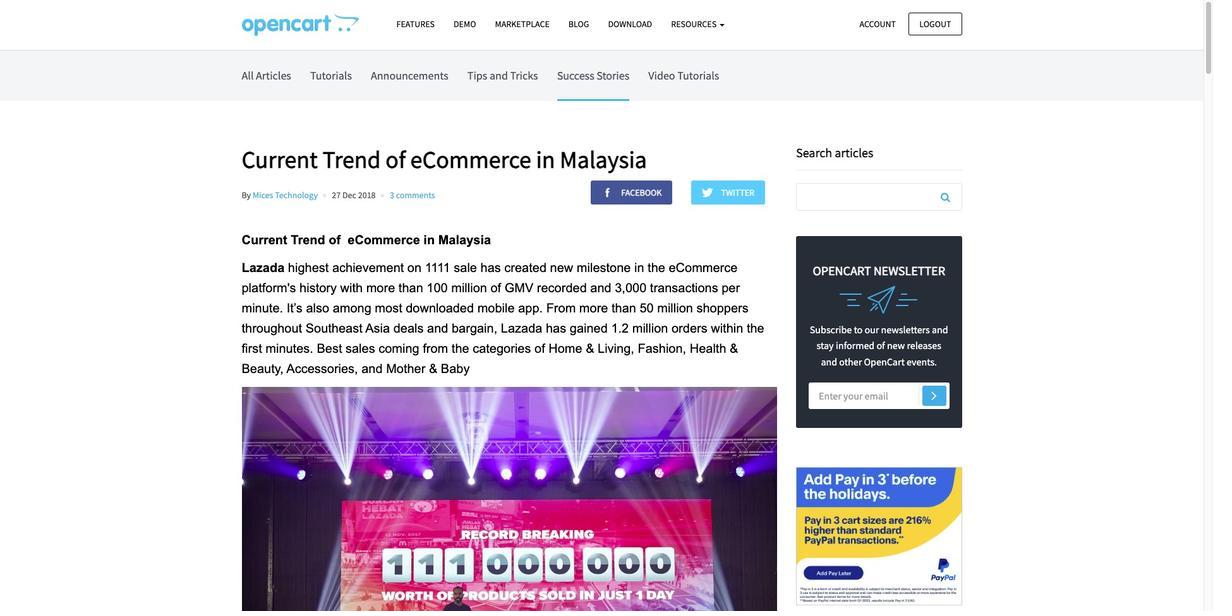 Task type: locate. For each thing, give the bounding box(es) containing it.
than up the 1.2
[[612, 302, 637, 316]]

ecommerce
[[411, 145, 532, 174], [669, 261, 738, 275]]

success
[[557, 68, 595, 83]]

1 current from the top
[[242, 145, 318, 174]]

has down from
[[546, 322, 567, 336]]

tutorials
[[310, 68, 352, 83], [678, 68, 720, 83]]

baby
[[441, 362, 470, 376]]

current
[[242, 145, 318, 174], [242, 233, 287, 247]]

the
[[648, 261, 666, 275], [747, 322, 765, 336], [452, 342, 470, 356]]

1 vertical spatial than
[[612, 302, 637, 316]]

malaysia up social facebook image
[[560, 145, 647, 174]]

logout link
[[909, 12, 963, 35]]

facebook link
[[591, 181, 673, 205]]

0 horizontal spatial new
[[550, 261, 574, 275]]

1 horizontal spatial ecommerce
[[669, 261, 738, 275]]

search
[[797, 145, 833, 161]]

50
[[640, 302, 654, 316]]

0 horizontal spatial the
[[452, 342, 470, 356]]

mices technology link
[[253, 189, 318, 201]]

video tutorials link
[[649, 51, 720, 99]]

opencart up "subscribe"
[[813, 263, 872, 278]]

and
[[490, 68, 508, 83], [591, 281, 612, 295], [427, 322, 449, 336], [933, 323, 949, 336], [822, 356, 838, 368], [362, 362, 383, 376]]

1 horizontal spatial new
[[888, 340, 905, 352]]

demo link
[[444, 13, 486, 35]]

3
[[390, 189, 394, 201]]

0 vertical spatial more
[[367, 281, 395, 295]]

& down 'gained'
[[586, 342, 595, 356]]

current for current trend of ecommerce in malaysia
[[242, 145, 318, 174]]

and right tips
[[490, 68, 508, 83]]

with
[[341, 281, 363, 295]]

1 horizontal spatial has
[[546, 322, 567, 336]]

all articles
[[242, 68, 291, 83]]

& down from
[[429, 362, 438, 376]]

current trend of  ecommerce in malaysia
[[242, 233, 491, 247]]

&
[[586, 342, 595, 356], [730, 342, 739, 356], [429, 362, 438, 376]]

trend for current trend of  ecommerce in malaysia
[[291, 233, 325, 247]]

0 vertical spatial new
[[550, 261, 574, 275]]

1 horizontal spatial than
[[612, 302, 637, 316]]

27
[[332, 189, 341, 201]]

in inside highest achievement on 1111 sale has created new milestone in the ecommerce platform's history with more than 100 million of gmv recorded and 3,000 transactions per minute. it's also among most downloaded mobile app. from more than 50 million shoppers throughout southeast asia deals and bargain, lazada has gained 1.2 million orders within the first minutes. best sales coming from the categories of home & living, fashion, health & beauty, accessories, and mother & baby
[[635, 261, 645, 275]]

within
[[711, 322, 744, 336]]

events.
[[907, 356, 938, 368]]

blog
[[569, 18, 590, 30]]

it's
[[287, 302, 303, 316]]

shoppers
[[697, 302, 749, 316]]

the up transactions
[[648, 261, 666, 275]]

beauty,
[[242, 362, 284, 376]]

0 horizontal spatial in
[[424, 233, 435, 247]]

features
[[397, 18, 435, 30]]

newsletters
[[882, 323, 931, 336]]

account
[[860, 18, 897, 29]]

0 horizontal spatial malaysia
[[439, 233, 491, 247]]

0 vertical spatial current
[[242, 145, 318, 174]]

ecommerce inside highest achievement on 1111 sale has created new milestone in the ecommerce platform's history with more than 100 million of gmv recorded and 3,000 transactions per minute. it's also among most downloaded mobile app. from more than 50 million shoppers throughout southeast asia deals and bargain, lazada has gained 1.2 million orders within the first minutes. best sales coming from the categories of home & living, fashion, health & beauty, accessories, and mother & baby
[[669, 261, 738, 275]]

lazada up platform's
[[242, 261, 285, 275]]

dec
[[343, 189, 357, 201]]

1 horizontal spatial more
[[580, 302, 608, 316]]

2 vertical spatial in
[[635, 261, 645, 275]]

1 vertical spatial has
[[546, 322, 567, 336]]

created
[[505, 261, 547, 275]]

achievement
[[332, 261, 404, 275]]

of left "home"
[[535, 342, 545, 356]]

tips and tricks link
[[468, 51, 538, 99]]

current trend of ecommerce in malaysia
[[242, 145, 647, 174]]

gained
[[570, 322, 608, 336]]

to
[[854, 323, 863, 336]]

new
[[550, 261, 574, 275], [888, 340, 905, 352]]

million down transactions
[[658, 302, 694, 316]]

2 current from the top
[[242, 233, 287, 247]]

and down stay
[[822, 356, 838, 368]]

2 horizontal spatial in
[[635, 261, 645, 275]]

0 vertical spatial in
[[536, 145, 555, 174]]

has right sale in the left top of the page
[[481, 261, 501, 275]]

3 comments
[[390, 189, 435, 201]]

first
[[242, 342, 262, 356]]

in
[[536, 145, 555, 174], [424, 233, 435, 247], [635, 261, 645, 275]]

tutorials right video
[[678, 68, 720, 83]]

1 horizontal spatial the
[[648, 261, 666, 275]]

tutorials right articles
[[310, 68, 352, 83]]

3,000
[[615, 281, 647, 295]]

1 vertical spatial the
[[747, 322, 765, 336]]

1 vertical spatial trend
[[291, 233, 325, 247]]

mobile
[[478, 302, 515, 316]]

new down newsletters
[[888, 340, 905, 352]]

minutes.
[[266, 342, 313, 356]]

new up recorded
[[550, 261, 574, 275]]

current trend of  ecommerce in malaysia image
[[242, 13, 359, 36]]

100
[[427, 281, 448, 295]]

articles
[[256, 68, 291, 83]]

2 tutorials from the left
[[678, 68, 720, 83]]

per
[[722, 281, 740, 295]]

more
[[367, 281, 395, 295], [580, 302, 608, 316]]

1 horizontal spatial malaysia
[[560, 145, 647, 174]]

1111
[[425, 261, 451, 275]]

minute.
[[242, 302, 283, 316]]

1 vertical spatial ecommerce
[[669, 261, 738, 275]]

tutorials link
[[310, 51, 352, 99]]

0 vertical spatial trend
[[323, 145, 381, 174]]

has
[[481, 261, 501, 275], [546, 322, 567, 336]]

0 vertical spatial malaysia
[[560, 145, 647, 174]]

2 vertical spatial million
[[633, 322, 669, 336]]

current down the mices
[[242, 233, 287, 247]]

0 horizontal spatial has
[[481, 261, 501, 275]]

1.2
[[612, 322, 629, 336]]

history
[[300, 281, 337, 295]]

and down sales at the bottom of page
[[362, 362, 383, 376]]

video tutorials
[[649, 68, 720, 83]]

0 vertical spatial has
[[481, 261, 501, 275]]

than down on
[[399, 281, 423, 295]]

None text field
[[797, 184, 962, 211]]

current for current trend of  ecommerce in malaysia
[[242, 233, 287, 247]]

more up 'gained'
[[580, 302, 608, 316]]

social facebook image
[[602, 187, 620, 198]]

million
[[452, 281, 487, 295], [658, 302, 694, 316], [633, 322, 669, 336]]

current up by mices technology
[[242, 145, 318, 174]]

technology
[[275, 189, 318, 201]]

deals
[[394, 322, 424, 336]]

trend up 27 dec 2018
[[323, 145, 381, 174]]

1 vertical spatial current
[[242, 233, 287, 247]]

twitter
[[720, 187, 755, 198]]

account link
[[849, 12, 907, 35]]

1 horizontal spatial tutorials
[[678, 68, 720, 83]]

recorded
[[537, 281, 587, 295]]

announcements link
[[371, 51, 449, 99]]

resources link
[[662, 13, 735, 35]]

3 comments link
[[390, 189, 435, 201]]

than
[[399, 281, 423, 295], [612, 302, 637, 316]]

1 vertical spatial new
[[888, 340, 905, 352]]

more up most
[[367, 281, 395, 295]]

& down within
[[730, 342, 739, 356]]

opencart down informed
[[865, 356, 905, 368]]

of down the our
[[877, 340, 886, 352]]

trend up highest
[[291, 233, 325, 247]]

the right within
[[747, 322, 765, 336]]

opencart inside subscribe to our newsletters and stay informed of new releases and other opencart events.
[[865, 356, 905, 368]]

1 vertical spatial lazada
[[501, 322, 543, 336]]

lazada down the app.
[[501, 322, 543, 336]]

malaysia up sale in the left top of the page
[[439, 233, 491, 247]]

0 horizontal spatial lazada
[[242, 261, 285, 275]]

trend
[[323, 145, 381, 174], [291, 233, 325, 247]]

sales
[[346, 342, 375, 356]]

0 horizontal spatial tutorials
[[310, 68, 352, 83]]

1 horizontal spatial lazada
[[501, 322, 543, 336]]

app.
[[519, 302, 543, 316]]

malaysia
[[560, 145, 647, 174], [439, 233, 491, 247]]

of up mobile
[[491, 281, 501, 295]]

of
[[386, 145, 406, 174], [329, 233, 341, 247], [491, 281, 501, 295], [877, 340, 886, 352], [535, 342, 545, 356]]

trend for current trend of ecommerce in malaysia
[[323, 145, 381, 174]]

2 horizontal spatial the
[[747, 322, 765, 336]]

0 horizontal spatial ecommerce
[[411, 145, 532, 174]]

0 vertical spatial than
[[399, 281, 423, 295]]

tricks
[[510, 68, 538, 83]]

2 horizontal spatial &
[[730, 342, 739, 356]]

newsletter
[[874, 263, 946, 278]]

million down 50
[[633, 322, 669, 336]]

the up baby
[[452, 342, 470, 356]]

throughout
[[242, 322, 302, 336]]

million down sale in the left top of the page
[[452, 281, 487, 295]]

1 vertical spatial opencart
[[865, 356, 905, 368]]

1 vertical spatial more
[[580, 302, 608, 316]]

lazada
[[242, 261, 285, 275], [501, 322, 543, 336]]

opencart newsletter
[[813, 263, 946, 278]]



Task type: describe. For each thing, give the bounding box(es) containing it.
and up from
[[427, 322, 449, 336]]

0 vertical spatial the
[[648, 261, 666, 275]]

new inside subscribe to our newsletters and stay informed of new releases and other opencart events.
[[888, 340, 905, 352]]

27 dec 2018
[[332, 189, 376, 201]]

subscribe
[[810, 323, 852, 336]]

bargain,
[[452, 322, 498, 336]]

lazada inside highest achievement on 1111 sale has created new milestone in the ecommerce platform's history with more than 100 million of gmv recorded and 3,000 transactions per minute. it's also among most downloaded mobile app. from more than 50 million shoppers throughout southeast asia deals and bargain, lazada has gained 1.2 million orders within the first minutes. best sales coming from the categories of home & living, fashion, health & beauty, accessories, and mother & baby
[[501, 322, 543, 336]]

facebook
[[620, 187, 662, 198]]

living,
[[598, 342, 635, 356]]

of inside subscribe to our newsletters and stay informed of new releases and other opencart events.
[[877, 340, 886, 352]]

tips
[[468, 68, 488, 83]]

articles
[[835, 145, 874, 161]]

most
[[375, 302, 403, 316]]

milestone
[[577, 261, 631, 275]]

from
[[547, 302, 576, 316]]

1 vertical spatial in
[[424, 233, 435, 247]]

blog link
[[559, 13, 599, 35]]

success stories
[[557, 68, 630, 83]]

announcements
[[371, 68, 449, 83]]

angle right image
[[932, 388, 937, 404]]

1 tutorials from the left
[[310, 68, 352, 83]]

by mices technology
[[242, 189, 318, 201]]

download link
[[599, 13, 662, 35]]

1 vertical spatial malaysia
[[439, 233, 491, 247]]

0 vertical spatial ecommerce
[[411, 145, 532, 174]]

mother
[[386, 362, 426, 376]]

search articles
[[797, 145, 874, 161]]

and up 'releases'
[[933, 323, 949, 336]]

2 vertical spatial the
[[452, 342, 470, 356]]

and down milestone in the top of the page
[[591, 281, 612, 295]]

by
[[242, 189, 251, 201]]

asia
[[366, 322, 390, 336]]

stories
[[597, 68, 630, 83]]

our
[[865, 323, 880, 336]]

features link
[[387, 13, 444, 35]]

1 horizontal spatial in
[[536, 145, 555, 174]]

of up highest
[[329, 233, 341, 247]]

tips and tricks
[[468, 68, 538, 83]]

2018
[[358, 189, 376, 201]]

twitter link
[[691, 181, 766, 205]]

paypal blog image
[[797, 454, 963, 612]]

social twitter image
[[702, 187, 720, 198]]

demo
[[454, 18, 476, 30]]

downloaded
[[406, 302, 474, 316]]

all
[[242, 68, 254, 83]]

comments
[[396, 189, 435, 201]]

other
[[840, 356, 863, 368]]

new inside highest achievement on 1111 sale has created new milestone in the ecommerce platform's history with more than 100 million of gmv recorded and 3,000 transactions per minute. it's also among most downloaded mobile app. from more than 50 million shoppers throughout southeast asia deals and bargain, lazada has gained 1.2 million orders within the first minutes. best sales coming from the categories of home & living, fashion, health & beauty, accessories, and mother & baby
[[550, 261, 574, 275]]

transactions
[[650, 281, 719, 295]]

orders
[[672, 322, 708, 336]]

informed
[[836, 340, 875, 352]]

video
[[649, 68, 676, 83]]

highest achievement on 1111 sale has created new milestone in the ecommerce platform's history with more than 100 million of gmv recorded and 3,000 transactions per minute. it's also among most downloaded mobile app. from more than 50 million shoppers throughout southeast asia deals and bargain, lazada has gained 1.2 million orders within the first minutes. best sales coming from the categories of home & living, fashion, health & beauty, accessories, and mother & baby
[[242, 261, 768, 376]]

0 horizontal spatial than
[[399, 281, 423, 295]]

0 vertical spatial lazada
[[242, 261, 285, 275]]

marketplace link
[[486, 13, 559, 35]]

health
[[690, 342, 727, 356]]

fashion,
[[638, 342, 687, 356]]

0 vertical spatial million
[[452, 281, 487, 295]]

releases
[[908, 340, 942, 352]]

logout
[[920, 18, 952, 29]]

Enter your email text field
[[809, 383, 950, 410]]

stay
[[817, 340, 834, 352]]

0 vertical spatial opencart
[[813, 263, 872, 278]]

of up 3
[[386, 145, 406, 174]]

from
[[423, 342, 448, 356]]

also
[[306, 302, 329, 316]]

southeast
[[306, 322, 363, 336]]

subscribe to our newsletters and stay informed of new releases and other opencart events.
[[810, 323, 949, 368]]

0 horizontal spatial &
[[429, 362, 438, 376]]

platform's
[[242, 281, 296, 295]]

success stories link
[[557, 51, 630, 99]]

coming
[[379, 342, 420, 356]]

search image
[[941, 192, 951, 202]]

0 horizontal spatial more
[[367, 281, 395, 295]]

categories
[[473, 342, 531, 356]]

mices
[[253, 189, 273, 201]]

1 vertical spatial million
[[658, 302, 694, 316]]

download
[[608, 18, 653, 30]]

marketplace
[[495, 18, 550, 30]]

best
[[317, 342, 342, 356]]

accessories,
[[287, 362, 358, 376]]

1 horizontal spatial &
[[586, 342, 595, 356]]

on
[[408, 261, 422, 275]]

sale
[[454, 261, 477, 275]]



Task type: vqa. For each thing, say whether or not it's contained in the screenshot.
Bazari Organic & Grocery Ecommrce Website Te.. IMAGE
no



